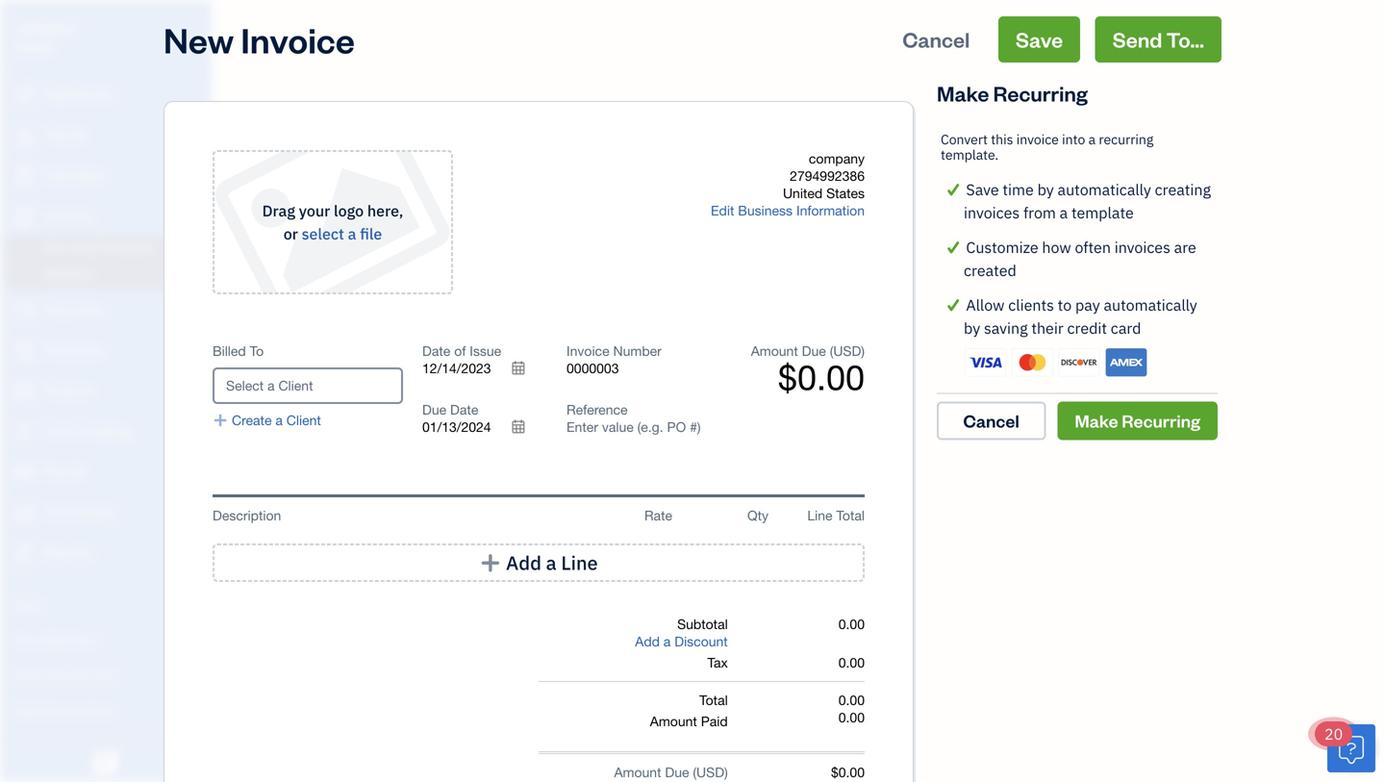 Task type: locate. For each thing, give the bounding box(es) containing it.
1 vertical spatial check image
[[941, 293, 966, 316]]

automatically up card
[[1104, 295, 1197, 315]]

company up 2794992386
[[809, 151, 865, 166]]

by inside 'save time by automatically creating invoices from a template'
[[1038, 179, 1054, 200]]

0 vertical spatial automatically
[[1058, 179, 1151, 200]]

add left discount
[[635, 633, 660, 649]]

add right plus image
[[506, 550, 542, 575]]

1 horizontal spatial make
[[1075, 410, 1118, 432]]

recurring
[[993, 79, 1088, 107], [1122, 410, 1201, 432]]

check image up created
[[941, 236, 966, 259]]

1 check image from the top
[[941, 236, 966, 259]]

0 vertical spatial date
[[422, 343, 450, 359]]

0 horizontal spatial recurring
[[993, 79, 1088, 107]]

by up from
[[1038, 179, 1054, 200]]

a
[[1089, 130, 1096, 148], [1060, 202, 1068, 223], [348, 224, 356, 244], [275, 412, 283, 428], [546, 550, 557, 575], [664, 633, 671, 649]]

( for amount due ( usd ) $0.00
[[830, 343, 833, 359]]

1 horizontal spatial due
[[665, 764, 689, 780]]

1 vertical spatial by
[[964, 318, 980, 338]]

plus image
[[213, 412, 228, 429]]

make recurring
[[937, 79, 1088, 107], [1075, 410, 1201, 432]]

1 vertical spatial usd
[[696, 764, 724, 780]]

date left of
[[422, 343, 450, 359]]

discover image
[[1059, 348, 1100, 377]]

this
[[991, 130, 1013, 148]]

line
[[807, 507, 833, 523], [561, 550, 598, 575]]

resource center badge image
[[1327, 724, 1376, 772]]

a left client
[[275, 412, 283, 428]]

bank
[[14, 703, 42, 719]]

saving
[[984, 318, 1028, 338]]

0 horizontal spatial usd
[[696, 764, 724, 780]]

invoices left "are"
[[1115, 237, 1171, 257]]

1 vertical spatial line
[[561, 550, 598, 575]]

total right qty
[[836, 507, 865, 523]]

money image
[[13, 463, 36, 482]]

0 vertical spatial cancel
[[903, 25, 970, 53]]

bank connections
[[14, 703, 113, 719]]

0 vertical spatial )
[[861, 343, 865, 359]]

1 horizontal spatial recurring
[[1122, 410, 1201, 432]]

invoices
[[964, 202, 1020, 223], [1115, 237, 1171, 257]]

create a client button
[[213, 412, 321, 429]]

company inside company 2794992386 united states edit business information
[[809, 151, 865, 166]]

check image down created
[[941, 293, 966, 316]]

2 vertical spatial amount
[[614, 764, 661, 780]]

usd inside amount due ( usd ) $0.00
[[833, 343, 861, 359]]

due inside amount due ( usd ) $0.00
[[802, 343, 826, 359]]

0 horizontal spatial line
[[561, 550, 598, 575]]

0 horizontal spatial save
[[966, 179, 999, 200]]

drag
[[262, 201, 295, 221]]

save inside button
[[1016, 25, 1063, 53]]

settings link
[[5, 730, 206, 764]]

recurring up invoice
[[993, 79, 1088, 107]]

1 horizontal spatial add
[[635, 633, 660, 649]]

2 vertical spatial due
[[665, 764, 689, 780]]

0 vertical spatial make
[[937, 79, 989, 107]]

amount
[[751, 343, 798, 359], [650, 713, 697, 729], [614, 764, 661, 780]]

create
[[232, 412, 272, 428]]

information
[[796, 202, 865, 218]]

1 horizontal spatial save
[[1016, 25, 1063, 53]]

01/13/2024 button
[[422, 418, 538, 436]]

company inside main element
[[15, 18, 75, 36]]

1 vertical spatial make
[[1075, 410, 1118, 432]]

1 0.00 from the top
[[839, 616, 865, 632]]

1 vertical spatial date
[[450, 402, 478, 417]]

a inside "drag your logo here , or select a file"
[[348, 224, 356, 244]]

paid
[[701, 713, 728, 729]]

company 2794992386 united states edit business information
[[711, 151, 865, 218]]

1 vertical spatial company
[[809, 151, 865, 166]]

1 vertical spatial due
[[422, 402, 447, 417]]

0 horizontal spatial total
[[699, 692, 728, 708]]

1 horizontal spatial (
[[830, 343, 833, 359]]

0 horizontal spatial invoices
[[964, 202, 1020, 223]]

make up convert
[[937, 79, 989, 107]]

recurring inside button
[[1122, 410, 1201, 432]]

1 vertical spatial invoices
[[1115, 237, 1171, 257]]

Reference Number text field
[[567, 419, 702, 435]]

$0.00
[[778, 357, 865, 397], [831, 764, 865, 780]]

0 horizontal spatial (
[[693, 764, 696, 780]]

1 horizontal spatial by
[[1038, 179, 1054, 200]]

time
[[1003, 179, 1034, 200]]

0 horizontal spatial due
[[422, 402, 447, 417]]

0 vertical spatial invoices
[[964, 202, 1020, 223]]

mastercard image
[[1012, 348, 1053, 377]]

,
[[399, 201, 403, 221]]

0 vertical spatial add
[[506, 550, 542, 575]]

company
[[15, 18, 75, 36], [809, 151, 865, 166]]

0 horizontal spatial invoice
[[241, 16, 355, 62]]

1 horizontal spatial company
[[809, 151, 865, 166]]

(
[[830, 343, 833, 359], [693, 764, 696, 780]]

due for amount due ( usd )
[[665, 764, 689, 780]]

0 vertical spatial amount
[[751, 343, 798, 359]]

Issue date in MM/DD/YYYY format text field
[[422, 360, 538, 377]]

due inside the due date 01/13/2024
[[422, 402, 447, 417]]

line right plus image
[[561, 550, 598, 575]]

estimate image
[[13, 166, 36, 186]]

line right qty
[[807, 507, 833, 523]]

total up paid
[[699, 692, 728, 708]]

due date 01/13/2024
[[422, 402, 491, 435]]

1 vertical spatial $0.00
[[831, 764, 865, 780]]

payment image
[[13, 301, 36, 320]]

by inside allow clients to pay automatically by saving their credit card
[[964, 318, 980, 338]]

invoices down "time" on the right of page
[[964, 202, 1020, 223]]

add a line button
[[213, 544, 865, 582]]

make down 'discover' icon
[[1075, 410, 1118, 432]]

a inside subtotal add a discount tax
[[664, 633, 671, 649]]

chart image
[[13, 503, 36, 522]]

save for save time by automatically creating invoices from a template
[[966, 179, 999, 200]]

amount due ( usd ) $0.00
[[751, 343, 865, 397]]

add inside button
[[506, 550, 542, 575]]

a inside add a line button
[[546, 550, 557, 575]]

2 horizontal spatial due
[[802, 343, 826, 359]]

customize
[[966, 237, 1039, 257]]

1 vertical spatial amount
[[650, 713, 697, 729]]

0 horizontal spatial company
[[15, 18, 75, 36]]

0 horizontal spatial )
[[724, 764, 728, 780]]

total inside total amount paid
[[699, 692, 728, 708]]

created
[[964, 260, 1017, 280]]

line inside button
[[561, 550, 598, 575]]

subtotal add a discount tax
[[635, 616, 728, 670]]

amount inside amount due ( usd ) $0.00
[[751, 343, 798, 359]]

team members link
[[5, 623, 206, 657]]

3 0.00 from the top
[[839, 692, 865, 708]]

1 horizontal spatial usd
[[833, 343, 861, 359]]

2794992386
[[790, 168, 865, 184]]

into
[[1062, 130, 1085, 148]]

a right plus image
[[546, 550, 557, 575]]

0 vertical spatial invoice
[[241, 16, 355, 62]]

send to... button
[[1095, 16, 1222, 63]]

create a client
[[232, 412, 321, 428]]

) inside amount due ( usd ) $0.00
[[861, 343, 865, 359]]

1 vertical spatial make recurring
[[1075, 410, 1201, 432]]

1 vertical spatial save
[[966, 179, 999, 200]]

1 vertical spatial automatically
[[1104, 295, 1197, 315]]

0 horizontal spatial by
[[964, 318, 980, 338]]

discount
[[675, 633, 728, 649]]

business
[[738, 202, 793, 218]]

convert this invoice into a recurring template.
[[941, 130, 1154, 164]]

amount inside total amount paid
[[650, 713, 697, 729]]

cancel
[[903, 25, 970, 53], [963, 410, 1019, 432]]

a right into
[[1089, 130, 1096, 148]]

by
[[1038, 179, 1054, 200], [964, 318, 980, 338]]

0 vertical spatial by
[[1038, 179, 1054, 200]]

due
[[802, 343, 826, 359], [422, 402, 447, 417], [665, 764, 689, 780]]

0 vertical spatial total
[[836, 507, 865, 523]]

Client text field
[[215, 369, 401, 402]]

file
[[360, 224, 382, 244]]

20 button
[[1315, 721, 1376, 772]]

4 0.00 from the top
[[839, 709, 865, 725]]

0 vertical spatial save
[[1016, 25, 1063, 53]]

1 horizontal spatial invoice
[[567, 343, 609, 359]]

check image
[[941, 236, 966, 259], [941, 293, 966, 316]]

allow
[[966, 295, 1005, 315]]

amount due ( usd )
[[614, 764, 728, 780]]

to...
[[1167, 25, 1204, 53]]

1 vertical spatial )
[[724, 764, 728, 780]]

a right from
[[1060, 202, 1068, 223]]

apps link
[[5, 588, 206, 621]]

make recurring down american express image on the top of the page
[[1075, 410, 1201, 432]]

0 vertical spatial (
[[830, 343, 833, 359]]

make recurring up this
[[937, 79, 1088, 107]]

cancel button
[[885, 16, 987, 63], [937, 402, 1046, 440]]

amount for amount due ( usd )
[[614, 764, 661, 780]]

0 horizontal spatial add
[[506, 550, 542, 575]]

1 horizontal spatial line
[[807, 507, 833, 523]]

client image
[[13, 126, 36, 145]]

1 horizontal spatial invoices
[[1115, 237, 1171, 257]]

date up 01/13/2024
[[450, 402, 478, 417]]

owner
[[15, 38, 54, 54]]

how
[[1042, 237, 1071, 257]]

subtotal
[[677, 616, 728, 632]]

0 vertical spatial check image
[[941, 236, 966, 259]]

issue
[[470, 343, 501, 359]]

save for save
[[1016, 25, 1063, 53]]

invoices inside 'save time by automatically creating invoices from a template'
[[964, 202, 1020, 223]]

automatically up template
[[1058, 179, 1151, 200]]

recurring down american express image on the top of the page
[[1122, 410, 1201, 432]]

check image for customize how often invoices are created
[[941, 236, 966, 259]]

save inside 'save time by automatically creating invoices from a template'
[[966, 179, 999, 200]]

visa image
[[965, 348, 1006, 377]]

0 vertical spatial company
[[15, 18, 75, 36]]

automatically
[[1058, 179, 1151, 200], [1104, 295, 1197, 315]]

) for amount due ( usd ) $0.00
[[861, 343, 865, 359]]

1 horizontal spatial )
[[861, 343, 865, 359]]

to
[[1058, 295, 1072, 315]]

invoice
[[241, 16, 355, 62], [567, 343, 609, 359]]

automatically inside allow clients to pay automatically by saving their credit card
[[1104, 295, 1197, 315]]

1 vertical spatial cancel
[[963, 410, 1019, 432]]

1 vertical spatial add
[[635, 633, 660, 649]]

a left file
[[348, 224, 356, 244]]

0 vertical spatial due
[[802, 343, 826, 359]]

0 vertical spatial cancel button
[[885, 16, 987, 63]]

make recurring inside the make recurring button
[[1075, 410, 1201, 432]]

a left discount
[[664, 633, 671, 649]]

0.00
[[839, 616, 865, 632], [839, 655, 865, 670], [839, 692, 865, 708], [839, 709, 865, 725]]

company up owner
[[15, 18, 75, 36]]

0 vertical spatial $0.00
[[778, 357, 865, 397]]

0 vertical spatial recurring
[[993, 79, 1088, 107]]

1 vertical spatial (
[[693, 764, 696, 780]]

1 vertical spatial total
[[699, 692, 728, 708]]

company owner
[[15, 18, 75, 54]]

by down allow
[[964, 318, 980, 338]]

1 vertical spatial recurring
[[1122, 410, 1201, 432]]

( inside amount due ( usd ) $0.00
[[830, 343, 833, 359]]

2 check image from the top
[[941, 293, 966, 316]]

0 vertical spatial usd
[[833, 343, 861, 359]]

united
[[783, 185, 823, 201]]



Task type: vqa. For each thing, say whether or not it's contained in the screenshot.
the bottommost Make
yes



Task type: describe. For each thing, give the bounding box(es) containing it.
your
[[299, 201, 330, 221]]

01/13/2024
[[422, 419, 491, 435]]

send to...
[[1113, 25, 1204, 53]]

2 0.00 from the top
[[839, 655, 865, 670]]

add inside subtotal add a discount tax
[[635, 633, 660, 649]]

edit business information button
[[711, 202, 865, 219]]

invoice image
[[13, 207, 36, 226]]

check image
[[941, 178, 966, 201]]

a inside 'convert this invoice into a recurring template.'
[[1089, 130, 1096, 148]]

20
[[1325, 724, 1343, 744]]

bank connections link
[[5, 695, 206, 728]]

connections
[[45, 703, 113, 719]]

items and services
[[14, 667, 116, 683]]

recurring
[[1099, 130, 1154, 148]]

settings
[[14, 738, 58, 754]]

new invoice
[[164, 16, 355, 62]]

timer image
[[13, 422, 36, 442]]

date of issue
[[422, 343, 501, 359]]

items and services link
[[5, 659, 206, 693]]

0 vertical spatial make recurring
[[937, 79, 1088, 107]]

make inside the make recurring button
[[1075, 410, 1118, 432]]

invoice
[[1017, 130, 1059, 148]]

billed
[[213, 343, 246, 359]]

total amount paid
[[650, 692, 728, 729]]

tax
[[707, 655, 728, 670]]

their
[[1032, 318, 1064, 338]]

1 vertical spatial cancel button
[[937, 402, 1046, 440]]

clients
[[1008, 295, 1054, 315]]

team
[[14, 632, 45, 647]]

select
[[302, 224, 344, 244]]

invoice number
[[567, 343, 662, 359]]

services
[[69, 667, 116, 683]]

often
[[1075, 237, 1111, 257]]

) for amount due ( usd )
[[724, 764, 728, 780]]

convert this invoice into a recurring template. element
[[937, 116, 1218, 394]]

states
[[826, 185, 865, 201]]

company for company 2794992386 united states edit business information
[[809, 151, 865, 166]]

client
[[286, 412, 321, 428]]

members
[[47, 632, 98, 647]]

template.
[[941, 146, 999, 164]]

automatically inside 'save time by automatically creating invoices from a template'
[[1058, 179, 1151, 200]]

( for amount due ( usd )
[[693, 764, 696, 780]]

amount for amount due ( usd ) $0.00
[[751, 343, 798, 359]]

$0.00 inside amount due ( usd ) $0.00
[[778, 357, 865, 397]]

qty
[[747, 507, 769, 523]]

0 horizontal spatial make
[[937, 79, 989, 107]]

Enter an Invoice # text field
[[567, 360, 619, 377]]

drag your logo here , or select a file
[[262, 201, 403, 244]]

make recurring button
[[1057, 402, 1218, 440]]

plus image
[[479, 553, 501, 572]]

number
[[613, 343, 662, 359]]

usd for amount due ( usd ) $0.00
[[833, 343, 861, 359]]

description
[[213, 507, 281, 523]]

project image
[[13, 382, 36, 401]]

and
[[47, 667, 67, 683]]

1 horizontal spatial total
[[836, 507, 865, 523]]

reference
[[567, 402, 628, 417]]

credit
[[1067, 318, 1107, 338]]

new
[[164, 16, 234, 62]]

to
[[250, 343, 264, 359]]

a inside 'save time by automatically creating invoices from a template'
[[1060, 202, 1068, 223]]

logo
[[334, 201, 364, 221]]

main element
[[0, 0, 260, 782]]

here
[[367, 201, 399, 221]]

customize how often invoices are created
[[964, 237, 1196, 280]]

add a line
[[506, 550, 598, 575]]

billed to
[[213, 343, 264, 359]]

convert
[[941, 130, 988, 148]]

invoices inside customize how often invoices are created
[[1115, 237, 1171, 257]]

1 vertical spatial invoice
[[567, 343, 609, 359]]

due for amount due ( usd ) $0.00
[[802, 343, 826, 359]]

american express image
[[1106, 348, 1147, 377]]

of
[[454, 343, 466, 359]]

or
[[283, 224, 298, 244]]

save time by automatically creating invoices from a template
[[964, 179, 1211, 223]]

edit
[[711, 202, 734, 218]]

report image
[[13, 544, 36, 563]]

are
[[1174, 237, 1196, 257]]

check image for allow clients to pay automatically by saving their credit card
[[941, 293, 966, 316]]

rate
[[644, 507, 672, 523]]

dashboard image
[[13, 86, 36, 105]]

from
[[1023, 202, 1056, 223]]

expense image
[[13, 341, 36, 361]]

add a discount button
[[635, 633, 728, 650]]

pay
[[1075, 295, 1100, 315]]

line total
[[807, 507, 865, 523]]

send
[[1113, 25, 1162, 53]]

usd for amount due ( usd )
[[696, 764, 724, 780]]

team members
[[14, 632, 98, 647]]

date inside the due date 01/13/2024
[[450, 402, 478, 417]]

a inside create a client button
[[275, 412, 283, 428]]

apps
[[14, 596, 43, 612]]

0.00 0.00
[[839, 692, 865, 725]]

0 vertical spatial line
[[807, 507, 833, 523]]

template
[[1072, 202, 1134, 223]]

freshbooks image
[[90, 751, 121, 774]]

company for company owner
[[15, 18, 75, 36]]

creating
[[1155, 179, 1211, 200]]

items
[[14, 667, 44, 683]]

allow clients to pay automatically by saving their credit card
[[964, 295, 1197, 338]]



